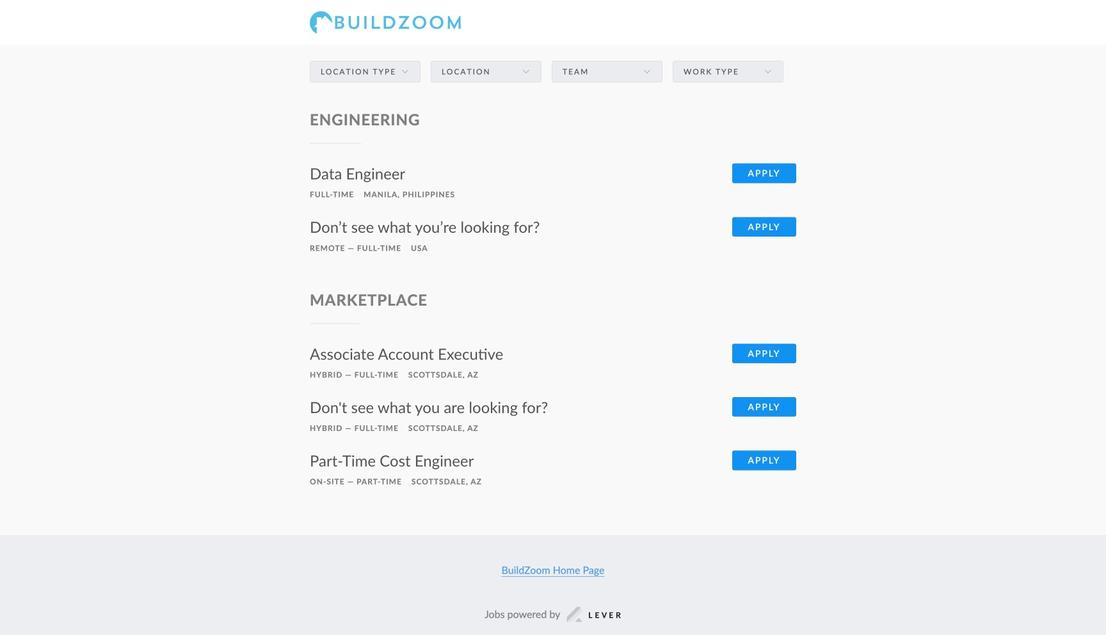 Task type: describe. For each thing, give the bounding box(es) containing it.
3 caret down image from the left
[[763, 67, 773, 77]]



Task type: vqa. For each thing, say whether or not it's contained in the screenshot.
paperclip icon
no



Task type: locate. For each thing, give the bounding box(es) containing it.
buildzoom logo image
[[310, 11, 461, 34]]

caret down image
[[521, 67, 531, 77], [642, 67, 652, 77], [763, 67, 773, 77]]

2 horizontal spatial caret down image
[[763, 67, 773, 77]]

caret down image
[[400, 67, 410, 77]]

2 caret down image from the left
[[642, 67, 652, 77]]

0 horizontal spatial caret down image
[[521, 67, 531, 77]]

1 caret down image from the left
[[521, 67, 531, 77]]

1 horizontal spatial caret down image
[[642, 67, 652, 77]]

lever logo image
[[567, 607, 621, 622]]



